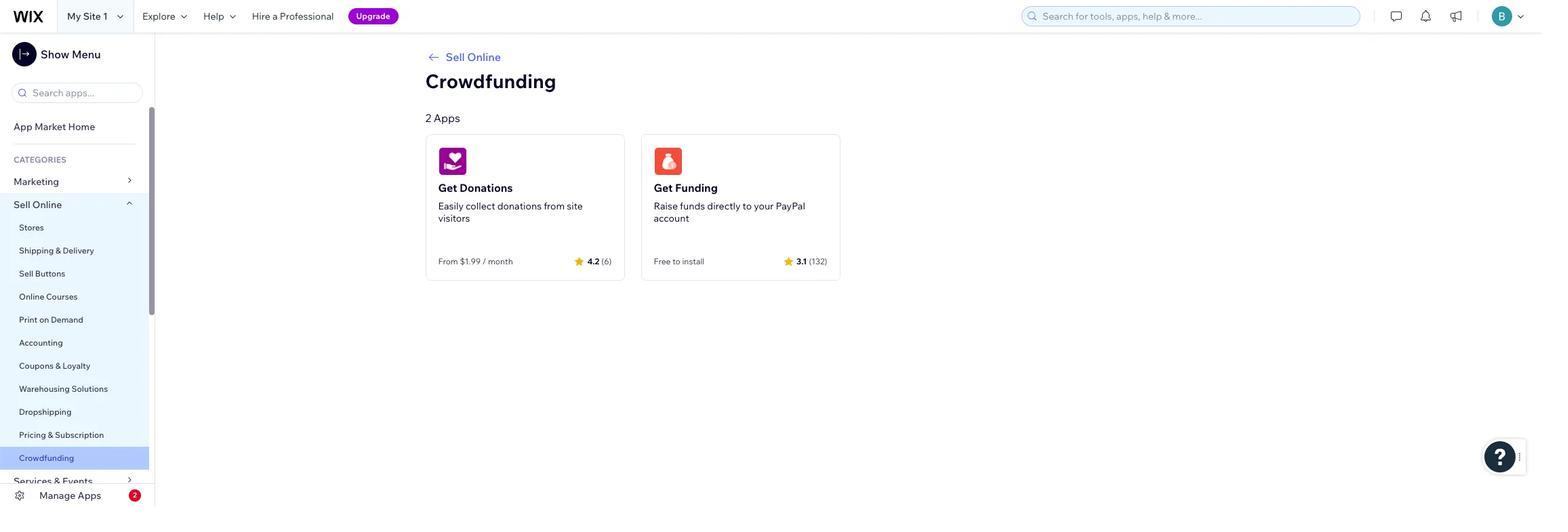 Task type: locate. For each thing, give the bounding box(es) containing it.
demand
[[51, 315, 83, 325]]

crowdfunding inside sidebar element
[[19, 453, 74, 463]]

crowdfunding
[[425, 69, 556, 93], [19, 453, 74, 463]]

1 horizontal spatial get
[[654, 181, 673, 195]]

1 get from the left
[[438, 181, 457, 195]]

1 horizontal spatial 2
[[425, 111, 431, 125]]

apps down "events"
[[78, 489, 101, 502]]

get for get funding
[[654, 181, 673, 195]]

accounting
[[19, 338, 63, 348]]

get up easily
[[438, 181, 457, 195]]

0 vertical spatial online
[[467, 50, 501, 64]]

funding
[[675, 181, 718, 195]]

get inside get funding raise funds directly to your paypal account
[[654, 181, 673, 195]]

& left "loyalty" on the bottom of page
[[55, 361, 61, 371]]

categories
[[14, 155, 66, 165]]

4.2 (6)
[[587, 256, 612, 266]]

sell buttons
[[19, 268, 65, 279]]

pricing & subscription
[[19, 430, 104, 440]]

sell
[[446, 50, 465, 64], [14, 199, 30, 211], [19, 268, 33, 279]]

sell online
[[446, 50, 501, 64], [14, 199, 62, 211]]

upgrade
[[356, 11, 390, 21]]

donations
[[497, 200, 542, 212]]

account
[[654, 212, 689, 224]]

(6)
[[602, 256, 612, 266]]

sell inside "sell buttons" link
[[19, 268, 33, 279]]

app market home link
[[0, 115, 149, 138]]

0 horizontal spatial sell online
[[14, 199, 62, 211]]

coupons & loyalty
[[19, 361, 90, 371]]

accounting link
[[0, 332, 149, 355]]

my
[[67, 10, 81, 22]]

donations
[[460, 181, 513, 195]]

3.1 (132)
[[797, 256, 827, 266]]

1 vertical spatial sell
[[14, 199, 30, 211]]

crowdfunding up '2 apps'
[[425, 69, 556, 93]]

& left 'delivery'
[[56, 245, 61, 256]]

1 vertical spatial apps
[[78, 489, 101, 502]]

0 vertical spatial sell online
[[446, 50, 501, 64]]

visitors
[[438, 212, 470, 224]]

get donations easily collect donations from site visitors
[[438, 181, 583, 224]]

marketing
[[14, 176, 59, 188]]

my site 1
[[67, 10, 108, 22]]

0 vertical spatial to
[[743, 200, 752, 212]]

1 horizontal spatial to
[[743, 200, 752, 212]]

apps
[[434, 111, 460, 125], [78, 489, 101, 502]]

1 horizontal spatial sell online
[[446, 50, 501, 64]]

0 horizontal spatial 2
[[133, 491, 137, 500]]

1 vertical spatial to
[[673, 256, 680, 266]]

crowdfunding link
[[0, 447, 149, 470]]

apps inside sidebar element
[[78, 489, 101, 502]]

sell up stores
[[14, 199, 30, 211]]

hire
[[252, 10, 270, 22]]

dropshipping link
[[0, 401, 149, 424]]

get
[[438, 181, 457, 195], [654, 181, 673, 195]]

online courses link
[[0, 285, 149, 308]]

1 horizontal spatial sell online link
[[425, 49, 1272, 65]]

& inside coupons & loyalty 'link'
[[55, 361, 61, 371]]

2 vertical spatial sell
[[19, 268, 33, 279]]

apps up get donations logo
[[434, 111, 460, 125]]

0 vertical spatial sell
[[446, 50, 465, 64]]

1 vertical spatial sell online link
[[0, 193, 149, 216]]

crowdfunding up the services & events
[[19, 453, 74, 463]]

delivery
[[63, 245, 94, 256]]

3.1
[[797, 256, 807, 266]]

2
[[425, 111, 431, 125], [133, 491, 137, 500]]

to left your
[[743, 200, 752, 212]]

0 horizontal spatial crowdfunding
[[19, 453, 74, 463]]

0 vertical spatial crowdfunding
[[425, 69, 556, 93]]

& up manage
[[54, 475, 60, 487]]

0 vertical spatial 2
[[425, 111, 431, 125]]

to
[[743, 200, 752, 212], [673, 256, 680, 266]]

to right free
[[673, 256, 680, 266]]

pricing & subscription link
[[0, 424, 149, 447]]

& inside services & events link
[[54, 475, 60, 487]]

1 horizontal spatial apps
[[434, 111, 460, 125]]

home
[[68, 121, 95, 133]]

online courses
[[19, 292, 78, 302]]

& inside pricing & subscription link
[[48, 430, 53, 440]]

0 horizontal spatial get
[[438, 181, 457, 195]]

&
[[56, 245, 61, 256], [55, 361, 61, 371], [48, 430, 53, 440], [54, 475, 60, 487]]

1 vertical spatial sell online
[[14, 199, 62, 211]]

site
[[83, 10, 101, 22]]

dropshipping
[[19, 407, 72, 417]]

get up raise
[[654, 181, 673, 195]]

1 vertical spatial crowdfunding
[[19, 453, 74, 463]]

& for coupons
[[55, 361, 61, 371]]

1 vertical spatial 2
[[133, 491, 137, 500]]

get funding logo image
[[654, 147, 682, 176]]

get inside get donations easily collect donations from site visitors
[[438, 181, 457, 195]]

shipping & delivery
[[19, 245, 94, 256]]

sell online link
[[425, 49, 1272, 65], [0, 193, 149, 216]]

coupons
[[19, 361, 54, 371]]

subscription
[[55, 430, 104, 440]]

0 vertical spatial apps
[[434, 111, 460, 125]]

online
[[467, 50, 501, 64], [32, 199, 62, 211], [19, 292, 44, 302]]

2 get from the left
[[654, 181, 673, 195]]

warehousing
[[19, 384, 70, 394]]

help
[[203, 10, 224, 22]]

2 inside sidebar element
[[133, 491, 137, 500]]

& for services
[[54, 475, 60, 487]]

0 horizontal spatial apps
[[78, 489, 101, 502]]

sell up '2 apps'
[[446, 50, 465, 64]]

pricing
[[19, 430, 46, 440]]

menu
[[72, 47, 101, 61]]

& for shipping
[[56, 245, 61, 256]]

& right "pricing" on the bottom
[[48, 430, 53, 440]]

sell left buttons
[[19, 268, 33, 279]]

show
[[41, 47, 69, 61]]

print on demand
[[19, 315, 83, 325]]

& inside shipping & delivery link
[[56, 245, 61, 256]]



Task type: vqa. For each thing, say whether or not it's contained in the screenshot.
Elements
no



Task type: describe. For each thing, give the bounding box(es) containing it.
app market home
[[14, 121, 95, 133]]

market
[[35, 121, 66, 133]]

1 vertical spatial online
[[32, 199, 62, 211]]

show menu button
[[12, 42, 101, 66]]

professional
[[280, 10, 334, 22]]

sidebar element
[[0, 33, 155, 507]]

collect
[[466, 200, 495, 212]]

upgrade button
[[348, 8, 398, 24]]

hire a professional
[[252, 10, 334, 22]]

Search for tools, apps, help & more... field
[[1039, 7, 1356, 26]]

your
[[754, 200, 774, 212]]

get for get donations
[[438, 181, 457, 195]]

get funding raise funds directly to your paypal account
[[654, 181, 805, 224]]

shipping
[[19, 245, 54, 256]]

solutions
[[72, 384, 108, 394]]

apps for 2 apps
[[434, 111, 460, 125]]

events
[[62, 475, 93, 487]]

stores link
[[0, 216, 149, 239]]

manage
[[39, 489, 76, 502]]

2 for 2
[[133, 491, 137, 500]]

(132)
[[809, 256, 827, 266]]

$1.99
[[460, 256, 481, 266]]

help button
[[195, 0, 244, 33]]

print on demand link
[[0, 308, 149, 332]]

free to install
[[654, 256, 705, 266]]

0 horizontal spatial sell online link
[[0, 193, 149, 216]]

/
[[483, 256, 486, 266]]

marketing link
[[0, 170, 149, 193]]

month
[[488, 256, 513, 266]]

get donations logo image
[[438, 147, 467, 176]]

stores
[[19, 222, 44, 233]]

0 vertical spatial sell online link
[[425, 49, 1272, 65]]

0 horizontal spatial to
[[673, 256, 680, 266]]

from $1.99 / month
[[438, 256, 513, 266]]

Search apps... field
[[28, 83, 138, 102]]

& for pricing
[[48, 430, 53, 440]]

directly
[[707, 200, 741, 212]]

services
[[14, 475, 52, 487]]

funds
[[680, 200, 705, 212]]

show menu
[[41, 47, 101, 61]]

2 for 2 apps
[[425, 111, 431, 125]]

manage apps
[[39, 489, 101, 502]]

warehousing solutions link
[[0, 378, 149, 401]]

print
[[19, 315, 37, 325]]

hire a professional link
[[244, 0, 342, 33]]

loyalty
[[63, 361, 90, 371]]

2 apps
[[425, 111, 460, 125]]

1
[[103, 10, 108, 22]]

apps for manage apps
[[78, 489, 101, 502]]

easily
[[438, 200, 464, 212]]

1 horizontal spatial crowdfunding
[[425, 69, 556, 93]]

courses
[[46, 292, 78, 302]]

4.2
[[587, 256, 600, 266]]

paypal
[[776, 200, 805, 212]]

shipping & delivery link
[[0, 239, 149, 262]]

services & events
[[14, 475, 93, 487]]

2 vertical spatial online
[[19, 292, 44, 302]]

from
[[544, 200, 565, 212]]

a
[[273, 10, 278, 22]]

site
[[567, 200, 583, 212]]

warehousing solutions
[[19, 384, 108, 394]]

coupons & loyalty link
[[0, 355, 149, 378]]

free
[[654, 256, 671, 266]]

explore
[[142, 10, 176, 22]]

from
[[438, 256, 458, 266]]

install
[[682, 256, 705, 266]]

services & events link
[[0, 470, 149, 493]]

buttons
[[35, 268, 65, 279]]

app
[[14, 121, 32, 133]]

sell buttons link
[[0, 262, 149, 285]]

raise
[[654, 200, 678, 212]]

sell online inside sidebar element
[[14, 199, 62, 211]]

to inside get funding raise funds directly to your paypal account
[[743, 200, 752, 212]]

on
[[39, 315, 49, 325]]



